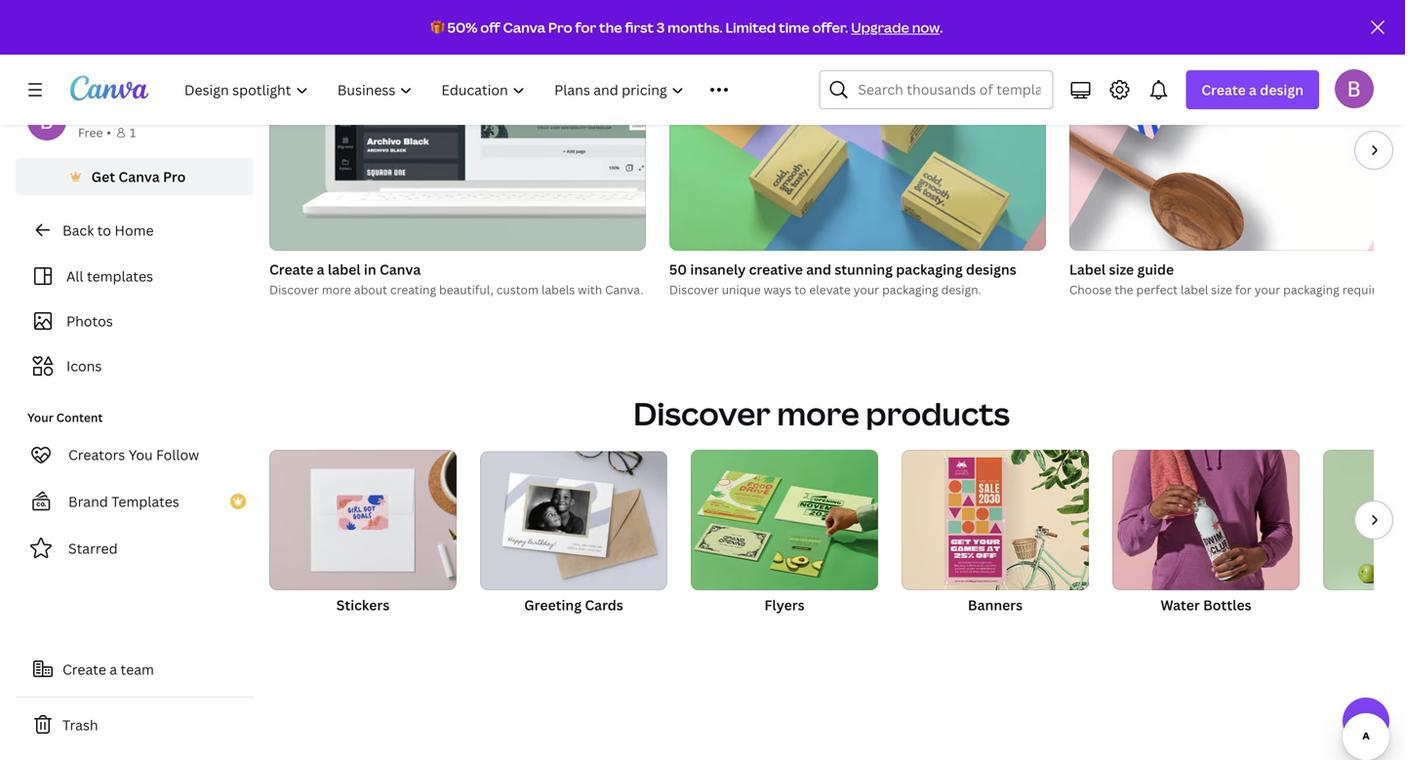Task type: describe. For each thing, give the bounding box(es) containing it.
to inside "50 insanely creative and stunning packaging designs discover unique ways to elevate your packaging design."
[[795, 282, 807, 298]]

trash
[[62, 716, 98, 734]]

0 horizontal spatial the
[[599, 18, 622, 37]]

water
[[1161, 596, 1200, 615]]

label size guide choose the perfect label size for your packaging requiremen
[[1070, 260, 1405, 298]]

all templates
[[66, 267, 153, 285]]

create for create a design
[[1202, 81, 1246, 99]]

label size guide link
[[1070, 259, 1405, 280]]

photos link
[[27, 303, 242, 340]]

time
[[779, 18, 810, 37]]

brand templates
[[68, 492, 179, 511]]

photos
[[66, 312, 113, 330]]

50%
[[447, 18, 478, 37]]

get
[[91, 167, 115, 186]]

🎁 50% off canva pro for the first 3 months. limited time offer. upgrade now .
[[431, 18, 943, 37]]

icons
[[66, 357, 102, 375]]

content
[[56, 409, 103, 426]]

50
[[669, 260, 687, 279]]

team
[[121, 660, 154, 679]]

off
[[480, 18, 500, 37]]

discover more products
[[633, 392, 1010, 435]]

insanely
[[690, 260, 746, 279]]

canva inside create a label in canva discover more about creating beautiful, custom labels with canva.
[[380, 260, 421, 279]]

design
[[1260, 81, 1304, 99]]

your inside "50 insanely creative and stunning packaging designs discover unique ways to elevate your packaging design."
[[854, 282, 880, 298]]

a for design
[[1249, 81, 1257, 99]]

create a team
[[62, 660, 154, 679]]

•
[[107, 124, 111, 141]]

1 vertical spatial more
[[777, 392, 860, 435]]

months.
[[668, 18, 723, 37]]

requiremen
[[1343, 282, 1405, 298]]

water bottles
[[1161, 596, 1252, 615]]

back to home link
[[16, 211, 254, 250]]

starred link
[[16, 529, 254, 568]]

create for create a team
[[62, 660, 106, 679]]

greeting cards link
[[480, 450, 668, 635]]

stickers
[[337, 596, 390, 615]]

50 insanely creative and stunning packaging designs image
[[669, 1, 1046, 251]]

paper bags image
[[1323, 450, 1405, 591]]

free •
[[78, 124, 111, 141]]

choose
[[1070, 282, 1112, 298]]

stickers image
[[269, 450, 457, 591]]

get canva pro
[[91, 167, 186, 186]]

perfect
[[1137, 282, 1178, 298]]

guide
[[1138, 260, 1174, 279]]

more inside create a label in canva discover more about creating beautiful, custom labels with canva.
[[322, 282, 351, 298]]

create a design button
[[1186, 70, 1320, 109]]

cards
[[585, 596, 623, 615]]

flyers link
[[691, 450, 878, 635]]

back
[[62, 221, 94, 240]]

bob builder image
[[1335, 69, 1374, 108]]

for inside label size guide choose the perfect label size for your packaging requiremen
[[1236, 282, 1252, 298]]

a for label
[[317, 260, 325, 279]]

greeting
[[524, 596, 582, 615]]

stunning
[[835, 260, 893, 279]]

with
[[578, 282, 602, 298]]

flyers
[[765, 596, 805, 615]]

all
[[66, 267, 83, 285]]

1 horizontal spatial pro
[[548, 18, 572, 37]]

brand templates link
[[16, 482, 254, 521]]

your
[[27, 409, 53, 426]]

greeting cards image
[[480, 451, 668, 591]]

creators
[[68, 446, 125, 464]]

design.
[[942, 282, 982, 298]]

offer.
[[812, 18, 848, 37]]

packaging down the stunning
[[882, 282, 939, 298]]

first
[[625, 18, 654, 37]]

starred
[[68, 539, 118, 558]]

banners link
[[902, 450, 1089, 635]]

packaging up design.
[[896, 260, 963, 279]]

50 insanely creative and stunning packaging designs link
[[669, 259, 1046, 280]]

canva.
[[605, 282, 644, 298]]



Task type: vqa. For each thing, say whether or not it's contained in the screenshot.
2nd the your from the left
yes



Task type: locate. For each thing, give the bounding box(es) containing it.
greeting cards
[[524, 596, 623, 615]]

create inside create a label in canva discover more about creating beautiful, custom labels with canva.
[[269, 260, 314, 279]]

a inside create a label in canva discover more about creating beautiful, custom labels with canva.
[[317, 260, 325, 279]]

the inside label size guide choose the perfect label size for your packaging requiremen
[[1115, 282, 1134, 298]]

label right perfect
[[1181, 282, 1209, 298]]

banners image
[[902, 450, 1089, 591]]

icons link
[[27, 347, 242, 385]]

2 horizontal spatial canva
[[503, 18, 546, 37]]

50 insanely creative and stunning packaging designs discover unique ways to elevate your packaging design.
[[669, 260, 1017, 298]]

1 vertical spatial to
[[795, 282, 807, 298]]

packaging
[[896, 260, 963, 279], [882, 282, 939, 298], [1284, 282, 1340, 298]]

brand
[[68, 492, 108, 511]]

2 vertical spatial a
[[110, 660, 117, 679]]

canva right 'off'
[[503, 18, 546, 37]]

banners
[[968, 596, 1023, 615]]

beautiful,
[[439, 282, 494, 298]]

creative
[[749, 260, 803, 279]]

0 vertical spatial canva
[[503, 18, 546, 37]]

1 vertical spatial a
[[317, 260, 325, 279]]

your down the stunning
[[854, 282, 880, 298]]

0 vertical spatial more
[[322, 282, 351, 298]]

creating
[[390, 282, 436, 298]]

trash link
[[16, 706, 254, 745]]

Search search field
[[858, 71, 1041, 108]]

elevate
[[810, 282, 851, 298]]

create left team
[[62, 660, 106, 679]]

to right ways
[[795, 282, 807, 298]]

back to home
[[62, 221, 154, 240]]

creators you follow
[[68, 446, 199, 464]]

1 horizontal spatial your
[[1255, 282, 1281, 298]]

2 vertical spatial canva
[[380, 260, 421, 279]]

0 horizontal spatial more
[[322, 282, 351, 298]]

upgrade now button
[[851, 18, 940, 37]]

1 horizontal spatial the
[[1115, 282, 1134, 298]]

products
[[866, 392, 1010, 435]]

water bottles image
[[1113, 450, 1300, 591]]

None search field
[[819, 70, 1053, 109]]

1 vertical spatial pro
[[163, 167, 186, 186]]

2 vertical spatial create
[[62, 660, 106, 679]]

for
[[575, 18, 596, 37], [1236, 282, 1252, 298]]

you
[[129, 446, 153, 464]]

bottles
[[1204, 596, 1252, 615]]

1 vertical spatial label
[[1181, 282, 1209, 298]]

0 horizontal spatial for
[[575, 18, 596, 37]]

1 vertical spatial for
[[1236, 282, 1252, 298]]

0 horizontal spatial size
[[1109, 260, 1134, 279]]

stickers link
[[269, 450, 457, 635]]

now
[[912, 18, 940, 37]]

1 horizontal spatial size
[[1212, 282, 1233, 298]]

0 vertical spatial to
[[97, 221, 111, 240]]

canva inside button
[[118, 167, 160, 186]]

your content
[[27, 409, 103, 426]]

your inside label size guide choose the perfect label size for your packaging requiremen
[[1255, 282, 1281, 298]]

size
[[1109, 260, 1134, 279], [1212, 282, 1233, 298]]

1 vertical spatial create
[[269, 260, 314, 279]]

canva right "get"
[[118, 167, 160, 186]]

to
[[97, 221, 111, 240], [795, 282, 807, 298]]

1 horizontal spatial for
[[1236, 282, 1252, 298]]

all templates link
[[27, 258, 242, 295]]

for left first
[[575, 18, 596, 37]]

0 horizontal spatial a
[[110, 660, 117, 679]]

🎁
[[431, 18, 445, 37]]

create a label in canva link
[[269, 259, 646, 280]]

labels
[[542, 282, 575, 298]]

create
[[1202, 81, 1246, 99], [269, 260, 314, 279], [62, 660, 106, 679]]

0 vertical spatial a
[[1249, 81, 1257, 99]]

3
[[657, 18, 665, 37]]

for down label size guide link
[[1236, 282, 1252, 298]]

label left in
[[328, 260, 361, 279]]

label inside create a label in canva discover more about creating beautiful, custom labels with canva.
[[328, 260, 361, 279]]

get canva pro button
[[16, 158, 254, 195]]

flyers image
[[691, 450, 878, 591]]

1 horizontal spatial more
[[777, 392, 860, 435]]

create a label in canva image
[[269, 1, 646, 251]]

0 horizontal spatial your
[[854, 282, 880, 298]]

a left team
[[110, 660, 117, 679]]

discover inside "50 insanely creative and stunning packaging designs discover unique ways to elevate your packaging design."
[[669, 282, 719, 298]]

unique
[[722, 282, 761, 298]]

the left first
[[599, 18, 622, 37]]

0 vertical spatial the
[[599, 18, 622, 37]]

limited
[[726, 18, 776, 37]]

label
[[1070, 260, 1106, 279]]

about
[[354, 282, 387, 298]]

in
[[364, 260, 376, 279]]

templates
[[87, 267, 153, 285]]

1 horizontal spatial to
[[795, 282, 807, 298]]

canva
[[503, 18, 546, 37], [118, 167, 160, 186], [380, 260, 421, 279]]

upgrade
[[851, 18, 909, 37]]

the left perfect
[[1115, 282, 1134, 298]]

create for create a label in canva discover more about creating beautiful, custom labels with canva.
[[269, 260, 314, 279]]

your
[[854, 282, 880, 298], [1255, 282, 1281, 298]]

a left design
[[1249, 81, 1257, 99]]

pro
[[548, 18, 572, 37], [163, 167, 186, 186]]

follow
[[156, 446, 199, 464]]

0 vertical spatial for
[[575, 18, 596, 37]]

create a label in canva discover more about creating beautiful, custom labels with canva.
[[269, 260, 644, 298]]

discover inside create a label in canva discover more about creating beautiful, custom labels with canva.
[[269, 282, 319, 298]]

1 horizontal spatial canva
[[380, 260, 421, 279]]

1 horizontal spatial create
[[269, 260, 314, 279]]

size right label
[[1109, 260, 1134, 279]]

create inside dropdown button
[[1202, 81, 1246, 99]]

designs
[[966, 260, 1017, 279]]

top level navigation element
[[172, 70, 772, 109], [172, 70, 772, 109]]

a inside button
[[110, 660, 117, 679]]

1 horizontal spatial a
[[317, 260, 325, 279]]

create a design
[[1202, 81, 1304, 99]]

1 vertical spatial canva
[[118, 167, 160, 186]]

size down label size guide link
[[1212, 282, 1233, 298]]

creators you follow link
[[16, 435, 254, 474]]

and
[[806, 260, 832, 279]]

ways
[[764, 282, 792, 298]]

0 vertical spatial label
[[328, 260, 361, 279]]

1 horizontal spatial label
[[1181, 282, 1209, 298]]

1 vertical spatial size
[[1212, 282, 1233, 298]]

a for team
[[110, 660, 117, 679]]

0 vertical spatial size
[[1109, 260, 1134, 279]]

packaging left requiremen
[[1284, 282, 1340, 298]]

packaging inside label size guide choose the perfect label size for your packaging requiremen
[[1284, 282, 1340, 298]]

0 horizontal spatial label
[[328, 260, 361, 279]]

2 your from the left
[[1255, 282, 1281, 298]]

create a team button
[[16, 650, 254, 689]]

a left in
[[317, 260, 325, 279]]

a inside dropdown button
[[1249, 81, 1257, 99]]

create inside button
[[62, 660, 106, 679]]

2 horizontal spatial a
[[1249, 81, 1257, 99]]

create left design
[[1202, 81, 1246, 99]]

2 horizontal spatial create
[[1202, 81, 1246, 99]]

free
[[78, 124, 103, 141]]

your down label size guide link
[[1255, 282, 1281, 298]]

a
[[1249, 81, 1257, 99], [317, 260, 325, 279], [110, 660, 117, 679]]

label inside label size guide choose the perfect label size for your packaging requiremen
[[1181, 282, 1209, 298]]

0 vertical spatial pro
[[548, 18, 572, 37]]

create left in
[[269, 260, 314, 279]]

templates
[[111, 492, 179, 511]]

pro up back to home link
[[163, 167, 186, 186]]

1 vertical spatial the
[[1115, 282, 1134, 298]]

custom
[[497, 282, 539, 298]]

0 horizontal spatial to
[[97, 221, 111, 240]]

0 horizontal spatial create
[[62, 660, 106, 679]]

.
[[940, 18, 943, 37]]

canva up the creating
[[380, 260, 421, 279]]

label size guide image
[[1070, 1, 1405, 251]]

discover
[[269, 282, 319, 298], [669, 282, 719, 298], [633, 392, 771, 435]]

water bottles link
[[1113, 450, 1300, 635]]

pro right 'off'
[[548, 18, 572, 37]]

home
[[115, 221, 154, 240]]

pro inside button
[[163, 167, 186, 186]]

to right back
[[97, 221, 111, 240]]

0 horizontal spatial canva
[[118, 167, 160, 186]]

0 vertical spatial create
[[1202, 81, 1246, 99]]

the
[[599, 18, 622, 37], [1115, 282, 1134, 298]]

0 horizontal spatial pro
[[163, 167, 186, 186]]

1 your from the left
[[854, 282, 880, 298]]

1
[[130, 124, 136, 141]]



